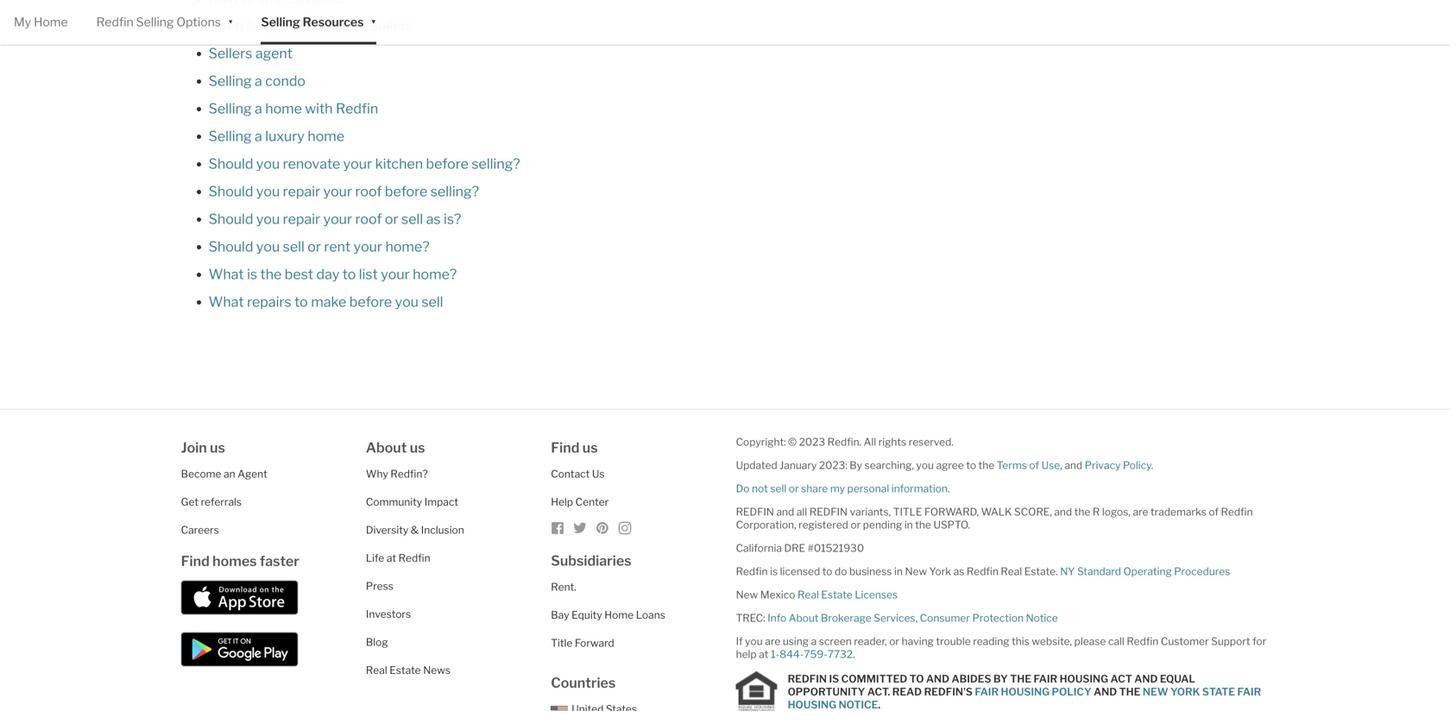 Task type: vqa. For each thing, say whether or not it's contained in the screenshot.
ABIDES
yes



Task type: describe. For each thing, give the bounding box(es) containing it.
selling? for should you repair your roof before selling?
[[431, 183, 479, 200]]

to left make
[[295, 294, 308, 310]]

1 vertical spatial home?
[[413, 266, 457, 283]]

your for should you repair your roof before selling?
[[323, 183, 352, 200]]

please
[[1075, 635, 1106, 648]]

you up information
[[916, 459, 934, 472]]

0 horizontal spatial home
[[265, 100, 302, 117]]

before for kitchen
[[426, 155, 469, 172]]

1 horizontal spatial new
[[905, 566, 927, 578]]

corporation,
[[736, 519, 797, 531]]

make
[[311, 294, 346, 310]]

searching,
[[865, 459, 914, 472]]

abides
[[952, 673, 992, 686]]

you for if you are using a screen reader, or having trouble reading this website, please call redfin customer support for help at
[[745, 635, 763, 648]]

844-
[[780, 648, 804, 661]]

services
[[874, 612, 916, 625]]

should for should you renovate your kitchen before selling?
[[209, 155, 253, 172]]

redfin inside the if you are using a screen reader, or having trouble reading this website, please call redfin customer support for help at
[[1127, 635, 1159, 648]]

logos,
[[1102, 506, 1131, 518]]

us for find us
[[583, 439, 598, 456]]

redfin right with
[[336, 100, 378, 117]]

brokerage
[[821, 612, 872, 625]]

screen
[[819, 635, 852, 648]]

are inside the if you are using a screen reader, or having trouble reading this website, please call redfin customer support for help at
[[765, 635, 781, 648]]

download the redfin app from the google play store image
[[181, 632, 298, 667]]

you for should you repair your roof or sell as is?
[[256, 211, 280, 228]]

renovate
[[283, 155, 340, 172]]

your for should you renovate your kitchen before selling?
[[343, 155, 372, 172]]

committed
[[841, 673, 908, 686]]

#01521930
[[808, 542, 864, 555]]

is
[[829, 673, 839, 686]]

countries
[[551, 675, 616, 692]]

redfin up "registered"
[[810, 506, 848, 518]]

7732
[[828, 648, 853, 661]]

become an agent button
[[181, 468, 267, 480]]

what repairs to make before you sell
[[209, 294, 443, 310]]

real estate news button
[[366, 664, 451, 677]]

why
[[366, 468, 388, 480]]

selling a condo
[[209, 73, 306, 89]]

subsidiaries
[[551, 553, 632, 569]]

diversity & inclusion
[[366, 524, 464, 537]]

should for should you repair your roof or sell as is?
[[209, 211, 253, 228]]

should you sell or rent your home?
[[209, 238, 430, 255]]

customer
[[1161, 635, 1209, 648]]

or left rent
[[308, 238, 321, 255]]

redfin down california
[[736, 566, 768, 578]]

should you repair your roof or sell as is?
[[209, 211, 461, 228]]

what is the best day to list your home?
[[209, 266, 457, 283]]

a for condo
[[255, 73, 262, 89]]

rent.
[[551, 581, 577, 594]]

what for what is the best day to list your home?
[[209, 266, 244, 283]]

a inside the if you are using a screen reader, or having trouble reading this website, please call redfin customer support for help at
[[811, 635, 817, 648]]

a for home
[[255, 100, 262, 117]]

registered
[[799, 519, 849, 531]]

housing inside the redfin is committed to and abides by the fair housing act and equal opportunity act. read redfin's
[[1060, 673, 1109, 686]]

updated
[[736, 459, 778, 472]]

selling for selling resources ▾
[[261, 15, 300, 29]]

0 horizontal spatial and
[[926, 673, 950, 686]]

fair inside the redfin is committed to and abides by the fair housing act and equal opportunity act. read redfin's
[[1034, 673, 1058, 686]]

trec:
[[736, 612, 766, 625]]

selling for selling a home with redfin
[[209, 100, 252, 117]]

support
[[1211, 635, 1251, 648]]

join us
[[181, 439, 225, 456]]

reserved.
[[909, 436, 954, 449]]

all
[[797, 506, 807, 518]]

▾ inside redfin selling options ▾
[[228, 13, 233, 28]]

housing inside new york state fair housing notice
[[788, 699, 837, 711]]

press button
[[366, 580, 394, 593]]

rights
[[879, 436, 907, 449]]

or inside the if you are using a screen reader, or having trouble reading this website, please call redfin customer support for help at
[[889, 635, 900, 648]]

2023:
[[819, 459, 848, 472]]

0 horizontal spatial new
[[736, 589, 758, 601]]

0 vertical spatial about
[[366, 439, 407, 456]]

find for find homes faster
[[181, 553, 210, 570]]

get referrals button
[[181, 496, 242, 509]]

your up 'list'
[[354, 238, 383, 255]]

notice
[[1026, 612, 1058, 625]]

find for find us
[[551, 439, 580, 456]]

terms
[[997, 459, 1027, 472]]

do
[[835, 566, 847, 578]]

download the redfin app on the apple app store image
[[181, 581, 298, 615]]

1 vertical spatial estate
[[390, 664, 421, 677]]

redfin down &
[[399, 552, 430, 565]]

not
[[752, 483, 768, 495]]

or inside redfin and all redfin variants, title forward, walk score, and the r logos, are trademarks of redfin corporation, registered or pending in the uspto.
[[851, 519, 861, 531]]

kitchen
[[375, 155, 423, 172]]

new
[[1143, 686, 1169, 698]]

0 horizontal spatial ,
[[916, 612, 918, 625]]

ny standard operating procedures link
[[1060, 566, 1231, 578]]

rent
[[324, 238, 351, 255]]

us flag image
[[551, 706, 568, 711]]

to left 'list'
[[343, 266, 356, 283]]

help center button
[[551, 496, 609, 509]]

privacy policy link
[[1085, 459, 1151, 472]]

us for join us
[[210, 439, 225, 456]]

to
[[910, 673, 924, 686]]

do
[[736, 483, 750, 495]]

a for luxury
[[255, 128, 262, 145]]

info
[[768, 612, 787, 625]]

selling a luxury home
[[209, 128, 345, 145]]

0 horizontal spatial home
[[34, 15, 68, 29]]

why redfin?
[[366, 468, 428, 480]]

consumer
[[920, 612, 970, 625]]

by
[[994, 673, 1008, 686]]

selling resources link
[[261, 0, 364, 44]]

with
[[305, 100, 333, 117]]

should you repair your roof or sell as is? link
[[209, 211, 461, 228]]

business
[[850, 566, 892, 578]]

my home link
[[14, 0, 68, 44]]

are inside redfin and all redfin variants, title forward, walk score, and the r logos, are trademarks of redfin corporation, registered or pending in the uspto.
[[1133, 506, 1149, 518]]

do not sell or share my personal information .
[[736, 483, 950, 495]]

trec: info about brokerage services , consumer protection notice
[[736, 612, 1058, 625]]

redfin's
[[924, 686, 973, 698]]

0 horizontal spatial fair
[[975, 686, 999, 698]]

selling resources ▾
[[261, 13, 376, 29]]

is for the
[[247, 266, 257, 283]]

this
[[1012, 635, 1030, 648]]

to left do
[[823, 566, 833, 578]]

dre
[[784, 542, 806, 555]]

careers
[[181, 524, 219, 537]]

1-
[[771, 648, 780, 661]]

the left r
[[1075, 506, 1091, 518]]

1 horizontal spatial home
[[308, 128, 345, 145]]

why redfin? button
[[366, 468, 428, 480]]

selling a luxury home link
[[209, 128, 345, 145]]

what for what repairs to make before you sell
[[209, 294, 244, 310]]

repair for or
[[283, 211, 320, 228]]

if you are using a screen reader, or having trouble reading this website, please call redfin customer support for help at
[[736, 635, 1267, 661]]

should for should you sell or rent your home?
[[209, 238, 253, 255]]

center
[[576, 496, 609, 509]]

my home
[[14, 15, 68, 29]]

selling inside redfin selling options ▾
[[136, 15, 174, 29]]

0 vertical spatial of
[[1030, 459, 1040, 472]]

diversity & inclusion button
[[366, 524, 464, 537]]

opportunity
[[788, 686, 865, 698]]

2 horizontal spatial real
[[1001, 566, 1022, 578]]

you for should you repair your roof before selling?
[[256, 183, 280, 200]]

redfin inside redfin selling options ▾
[[96, 15, 134, 29]]

homes
[[213, 553, 257, 570]]

new york state fair housing notice link
[[788, 686, 1262, 711]]

redfin for and
[[736, 506, 774, 518]]

updated january 2023: by searching, you agree to the terms of use , and privacy policy .
[[736, 459, 1154, 472]]

estate.
[[1025, 566, 1058, 578]]

contact
[[551, 468, 590, 480]]

about us
[[366, 439, 425, 456]]

walk
[[981, 506, 1012, 518]]

news
[[423, 664, 451, 677]]

inclusion
[[421, 524, 464, 537]]

selling a condo link
[[209, 73, 306, 89]]

1 horizontal spatial ,
[[1060, 459, 1063, 472]]



Task type: locate. For each thing, give the bounding box(es) containing it.
home
[[265, 100, 302, 117], [308, 128, 345, 145]]

to right the agree
[[966, 459, 977, 472]]

1 horizontal spatial about
[[789, 612, 819, 625]]

▾ right resources
[[371, 13, 376, 28]]

contact us
[[551, 468, 605, 480]]

0 horizontal spatial us
[[210, 439, 225, 456]]

0 vertical spatial are
[[1133, 506, 1149, 518]]

before down kitchen
[[385, 183, 428, 200]]

1 vertical spatial about
[[789, 612, 819, 625]]

1 vertical spatial at
[[759, 648, 769, 661]]

find up contact
[[551, 439, 580, 456]]

or down the variants,
[[851, 519, 861, 531]]

what left repairs
[[209, 294, 244, 310]]

rent. button
[[551, 581, 577, 594]]

0 vertical spatial as
[[426, 211, 441, 228]]

of right trademarks
[[1209, 506, 1219, 518]]

fair up fair housing policy link
[[1034, 673, 1058, 686]]

fair right the state
[[1238, 686, 1262, 698]]

redfin is licensed to do business in new york as redfin real estate. ny standard operating procedures
[[736, 566, 1231, 578]]

redfin inside redfin and all redfin variants, title forward, walk score, and the r logos, are trademarks of redfin corporation, registered or pending in the uspto.
[[1221, 506, 1253, 518]]

the up repairs
[[260, 266, 282, 283]]

redfin right the york
[[967, 566, 999, 578]]

is for licensed
[[770, 566, 778, 578]]

1 what from the top
[[209, 266, 244, 283]]

2 what from the top
[[209, 294, 244, 310]]

procedures
[[1174, 566, 1231, 578]]

1 horizontal spatial us
[[410, 439, 425, 456]]

copyright:
[[736, 436, 786, 449]]

you for should you renovate your kitchen before selling?
[[256, 155, 280, 172]]

0 horizontal spatial housing
[[788, 699, 837, 711]]

redfin.
[[828, 436, 862, 449]]

home?
[[385, 238, 430, 255], [413, 266, 457, 283]]

, up having
[[916, 612, 918, 625]]

selling? for should you renovate your kitchen before selling?
[[472, 155, 520, 172]]

us right join
[[210, 439, 225, 456]]

about up why
[[366, 439, 407, 456]]

0 vertical spatial is
[[247, 266, 257, 283]]

1 vertical spatial selling?
[[431, 183, 479, 200]]

redfin for is
[[788, 673, 827, 686]]

1 horizontal spatial is
[[770, 566, 778, 578]]

and right use
[[1065, 459, 1083, 472]]

open house checklist for sellers
[[209, 17, 413, 34]]

redfin up corporation,
[[736, 506, 774, 518]]

loans
[[636, 609, 666, 622]]

real down the licensed on the right bottom of the page
[[798, 589, 819, 601]]

selling up agent
[[261, 15, 300, 29]]

should you renovate your kitchen before selling? link
[[209, 155, 520, 172]]

1 vertical spatial what
[[209, 294, 244, 310]]

title forward
[[551, 637, 614, 650]]

at inside the if you are using a screen reader, or having trouble reading this website, please call redfin customer support for help at
[[759, 648, 769, 661]]

reader,
[[854, 635, 887, 648]]

roof down should you repair your roof before selling? link
[[355, 211, 382, 228]]

1 horizontal spatial real
[[798, 589, 819, 601]]

0 vertical spatial repair
[[283, 183, 320, 200]]

real down 'blog' button
[[366, 664, 387, 677]]

help
[[551, 496, 573, 509]]

1 vertical spatial new
[[736, 589, 758, 601]]

repair down "renovate"
[[283, 183, 320, 200]]

your up should you repair your roof before selling?
[[343, 155, 372, 172]]

1 vertical spatial before
[[385, 183, 428, 200]]

consumer protection notice link
[[920, 612, 1058, 625]]

repair up should you sell or rent your home?
[[283, 211, 320, 228]]

selling?
[[472, 155, 520, 172], [431, 183, 479, 200]]

2 horizontal spatial housing
[[1060, 673, 1109, 686]]

redfin?
[[391, 468, 428, 480]]

resources
[[303, 15, 364, 29]]

bay
[[551, 609, 569, 622]]

in inside redfin and all redfin variants, title forward, walk score, and the r logos, are trademarks of redfin corporation, registered or pending in the uspto.
[[905, 519, 913, 531]]

website,
[[1032, 635, 1072, 648]]

the up fair housing policy link
[[1010, 673, 1032, 686]]

▾
[[228, 13, 233, 28], [371, 13, 376, 28]]

1 horizontal spatial of
[[1209, 506, 1219, 518]]

as left is?
[[426, 211, 441, 228]]

new
[[905, 566, 927, 578], [736, 589, 758, 601]]

the down act
[[1120, 686, 1141, 698]]

, left privacy
[[1060, 459, 1063, 472]]

housing down opportunity
[[788, 699, 837, 711]]

copyright: © 2023 redfin. all rights reserved.
[[736, 436, 954, 449]]

3 us from the left
[[583, 439, 598, 456]]

0 vertical spatial new
[[905, 566, 927, 578]]

open house checklist for sellers link
[[209, 17, 413, 34]]

1-844-759-7732 .
[[771, 648, 855, 661]]

redfin pinterest image
[[596, 521, 610, 535]]

fair
[[1034, 673, 1058, 686], [975, 686, 999, 698], [1238, 686, 1262, 698]]

redfin inside the redfin is committed to and abides by the fair housing act and equal opportunity act. read redfin's
[[788, 673, 827, 686]]

at
[[387, 552, 396, 565], [759, 648, 769, 661]]

as right the york
[[954, 566, 965, 578]]

for left sellers
[[350, 17, 368, 34]]

0 horizontal spatial as
[[426, 211, 441, 228]]

2 us from the left
[[410, 439, 425, 456]]

what repairs to make before you sell link
[[209, 294, 443, 310]]

for inside the if you are using a screen reader, or having trouble reading this website, please call redfin customer support for help at
[[1253, 635, 1267, 648]]

1 vertical spatial real
[[798, 589, 819, 601]]

0 vertical spatial real
[[1001, 566, 1022, 578]]

equal housing opportunity image
[[736, 672, 778, 711]]

are up 1-
[[765, 635, 781, 648]]

act
[[1111, 673, 1133, 686]]

0 horizontal spatial for
[[350, 17, 368, 34]]

in down title at the bottom right of page
[[905, 519, 913, 531]]

is
[[247, 266, 257, 283], [770, 566, 778, 578]]

real left estate.
[[1001, 566, 1022, 578]]

you up repairs
[[256, 238, 280, 255]]

1 vertical spatial for
[[1253, 635, 1267, 648]]

a left luxury at the left top
[[255, 128, 262, 145]]

0 vertical spatial estate
[[821, 589, 853, 601]]

1 us from the left
[[210, 439, 225, 456]]

0 vertical spatial what
[[209, 266, 244, 283]]

estate down do
[[821, 589, 853, 601]]

home right my
[[34, 15, 68, 29]]

california
[[736, 542, 782, 555]]

3 should from the top
[[209, 211, 253, 228]]

selling for selling a condo
[[209, 73, 252, 89]]

1 vertical spatial are
[[765, 635, 781, 648]]

1 horizontal spatial housing
[[1001, 686, 1050, 698]]

0 horizontal spatial estate
[[390, 664, 421, 677]]

1 vertical spatial find
[[181, 553, 210, 570]]

home left loans
[[605, 609, 634, 622]]

1 vertical spatial repair
[[283, 211, 320, 228]]

before right kitchen
[[426, 155, 469, 172]]

or left share
[[789, 483, 799, 495]]

before for roof
[[385, 183, 428, 200]]

community impact
[[366, 496, 458, 509]]

of left use
[[1030, 459, 1040, 472]]

luxury
[[265, 128, 305, 145]]

1 roof from the top
[[355, 183, 382, 200]]

you up should you sell or rent your home?
[[256, 211, 280, 228]]

1 horizontal spatial find
[[551, 439, 580, 456]]

roof for before
[[355, 183, 382, 200]]

your right 'list'
[[381, 266, 410, 283]]

us
[[210, 439, 225, 456], [410, 439, 425, 456], [583, 439, 598, 456]]

fair down by in the right bottom of the page
[[975, 686, 999, 698]]

policy
[[1123, 459, 1151, 472]]

life at redfin
[[366, 552, 430, 565]]

0 horizontal spatial ▾
[[228, 13, 233, 28]]

house
[[246, 17, 286, 34]]

redfin instagram image
[[618, 521, 632, 535]]

information
[[892, 483, 948, 495]]

should for should you repair your roof before selling?
[[209, 183, 253, 200]]

at right life
[[387, 552, 396, 565]]

selling left luxury at the left top
[[209, 128, 252, 145]]

0 horizontal spatial is
[[247, 266, 257, 283]]

should you sell or rent your home? link
[[209, 238, 430, 255]]

0 vertical spatial home
[[265, 100, 302, 117]]

. right privacy
[[1151, 459, 1154, 472]]

you inside the if you are using a screen reader, or having trouble reading this website, please call redfin customer support for help at
[[745, 635, 763, 648]]

0 vertical spatial ,
[[1060, 459, 1063, 472]]

you right if
[[745, 635, 763, 648]]

. down reader,
[[853, 648, 855, 661]]

your up the should you repair your roof or sell as is? link
[[323, 183, 352, 200]]

2 horizontal spatial us
[[583, 439, 598, 456]]

using
[[783, 635, 809, 648]]

estate left news
[[390, 664, 421, 677]]

condo
[[265, 73, 306, 89]]

redfin facebook image
[[551, 521, 565, 535]]

fair inside new york state fair housing notice
[[1238, 686, 1262, 698]]

0 vertical spatial .
[[1151, 459, 1154, 472]]

my
[[14, 15, 31, 29]]

1 horizontal spatial .
[[948, 483, 950, 495]]

home? right rent
[[385, 238, 430, 255]]

home
[[34, 15, 68, 29], [605, 609, 634, 622]]

selling for selling a luxury home
[[209, 128, 252, 145]]

your up rent
[[323, 211, 352, 228]]

the inside the redfin is committed to and abides by the fair housing act and equal opportunity act. read redfin's
[[1010, 673, 1032, 686]]

redfin right call
[[1127, 635, 1159, 648]]

estate
[[821, 589, 853, 601], [390, 664, 421, 677]]

redfin twitter image
[[574, 521, 587, 535]]

of inside redfin and all redfin variants, title forward, walk score, and the r logos, are trademarks of redfin corporation, registered or pending in the uspto.
[[1209, 506, 1219, 518]]

what
[[209, 266, 244, 283], [209, 294, 244, 310]]

selling a home with redfin
[[209, 100, 378, 117]]

the left terms at bottom
[[979, 459, 995, 472]]

0 vertical spatial for
[[350, 17, 368, 34]]

notice
[[839, 699, 878, 711]]

or down services on the bottom right of the page
[[889, 635, 900, 648]]

and right 'score,' at the bottom right of page
[[1054, 506, 1072, 518]]

0 horizontal spatial the
[[1010, 673, 1032, 686]]

is up mexico
[[770, 566, 778, 578]]

and down act
[[1094, 686, 1117, 698]]

you for should you sell or rent your home?
[[256, 238, 280, 255]]

sellers agent link
[[209, 45, 293, 62]]

the
[[260, 266, 282, 283], [979, 459, 995, 472], [1075, 506, 1091, 518], [915, 519, 932, 531]]

0 vertical spatial before
[[426, 155, 469, 172]]

2 horizontal spatial and
[[1135, 673, 1158, 686]]

0 horizontal spatial about
[[366, 439, 407, 456]]

about up using
[[789, 612, 819, 625]]

2 vertical spatial .
[[853, 648, 855, 661]]

home? down is?
[[413, 266, 457, 283]]

a left condo
[[255, 73, 262, 89]]

ny
[[1060, 566, 1075, 578]]

2 horizontal spatial fair
[[1238, 686, 1262, 698]]

and left 'all'
[[777, 506, 795, 518]]

blog button
[[366, 636, 388, 649]]

before down 'list'
[[349, 294, 392, 310]]

1 vertical spatial in
[[894, 566, 903, 578]]

redfin right trademarks
[[1221, 506, 1253, 518]]

0 vertical spatial find
[[551, 439, 580, 456]]

1 horizontal spatial estate
[[821, 589, 853, 601]]

1 horizontal spatial home
[[605, 609, 634, 622]]

housing up policy
[[1060, 673, 1109, 686]]

policy
[[1052, 686, 1092, 698]]

new up trec:
[[736, 589, 758, 601]]

and
[[926, 673, 950, 686], [1135, 673, 1158, 686], [1094, 686, 1117, 698]]

life at redfin button
[[366, 552, 430, 565]]

1 vertical spatial roof
[[355, 211, 382, 228]]

4 should from the top
[[209, 238, 253, 255]]

0 horizontal spatial are
[[765, 635, 781, 648]]

is up repairs
[[247, 266, 257, 283]]

0 horizontal spatial real
[[366, 664, 387, 677]]

selling down the selling a condo
[[209, 100, 252, 117]]

should you repair your roof before selling?
[[209, 183, 479, 200]]

impact
[[425, 496, 458, 509]]

of
[[1030, 459, 1040, 472], [1209, 506, 1219, 518]]

2 vertical spatial real
[[366, 664, 387, 677]]

redfin selling options link
[[96, 0, 221, 44]]

title
[[893, 506, 922, 518]]

about
[[366, 439, 407, 456], [789, 612, 819, 625]]

your for should you repair your roof or sell as is?
[[323, 211, 352, 228]]

redfin and all redfin variants, title forward, walk score, and the r logos, are trademarks of redfin corporation, registered or pending in the uspto.
[[736, 506, 1253, 531]]

2 horizontal spatial .
[[1151, 459, 1154, 472]]

2 vertical spatial before
[[349, 294, 392, 310]]

▾ right options at the top left
[[228, 13, 233, 28]]

options
[[176, 15, 221, 29]]

list
[[359, 266, 378, 283]]

1 horizontal spatial ▾
[[371, 13, 376, 28]]

1 vertical spatial home
[[308, 128, 345, 145]]

roof down should you renovate your kitchen before selling?
[[355, 183, 382, 200]]

what left best
[[209, 266, 244, 283]]

in right business
[[894, 566, 903, 578]]

▾ inside selling resources ▾
[[371, 13, 376, 28]]

2 should from the top
[[209, 183, 253, 200]]

contact us button
[[551, 468, 605, 480]]

to
[[343, 266, 356, 283], [295, 294, 308, 310], [966, 459, 977, 472], [823, 566, 833, 578]]

should you repair your roof before selling? link
[[209, 183, 479, 200]]

2 ▾ from the left
[[371, 13, 376, 28]]

call
[[1109, 635, 1125, 648]]

are right logos,
[[1133, 506, 1149, 518]]

0 vertical spatial home
[[34, 15, 68, 29]]

new mexico real estate licenses
[[736, 589, 898, 601]]

0 vertical spatial selling?
[[472, 155, 520, 172]]

1 horizontal spatial the
[[1120, 686, 1141, 698]]

york
[[1171, 686, 1200, 698]]

investors button
[[366, 608, 411, 621]]

you down selling a luxury home link
[[256, 183, 280, 200]]

1 horizontal spatial fair
[[1034, 673, 1058, 686]]

real estate licenses link
[[798, 589, 898, 601]]

forward,
[[925, 506, 979, 518]]

2 repair from the top
[[283, 211, 320, 228]]

find down careers
[[181, 553, 210, 570]]

blog
[[366, 636, 388, 649]]

1 should from the top
[[209, 155, 253, 172]]

0 vertical spatial roof
[[355, 183, 382, 200]]

personal
[[848, 483, 889, 495]]

1 horizontal spatial in
[[905, 519, 913, 531]]

us up us
[[583, 439, 598, 456]]

redfin up opportunity
[[788, 673, 827, 686]]

selling left options at the top left
[[136, 15, 174, 29]]

1 horizontal spatial as
[[954, 566, 965, 578]]

roof for or
[[355, 211, 382, 228]]

us for about us
[[410, 439, 425, 456]]

1 vertical spatial of
[[1209, 506, 1219, 518]]

1 horizontal spatial at
[[759, 648, 769, 661]]

1 vertical spatial home
[[605, 609, 634, 622]]

0 horizontal spatial at
[[387, 552, 396, 565]]

repair for before
[[283, 183, 320, 200]]

community
[[366, 496, 422, 509]]

0 vertical spatial home?
[[385, 238, 430, 255]]

fair housing policy and the
[[975, 686, 1143, 698]]

1 horizontal spatial are
[[1133, 506, 1149, 518]]

0 horizontal spatial in
[[894, 566, 903, 578]]

0 vertical spatial at
[[387, 552, 396, 565]]

1 vertical spatial as
[[954, 566, 965, 578]]

1 horizontal spatial and
[[1094, 686, 1117, 698]]

you right make
[[395, 294, 419, 310]]

selling a home with redfin link
[[209, 100, 378, 117]]

redfin
[[96, 15, 134, 29], [336, 100, 378, 117], [1221, 506, 1253, 518], [399, 552, 430, 565], [736, 566, 768, 578], [967, 566, 999, 578], [1127, 635, 1159, 648]]

you down selling a luxury home at top left
[[256, 155, 280, 172]]

selling inside selling resources ▾
[[261, 15, 300, 29]]

1 horizontal spatial for
[[1253, 635, 1267, 648]]

1 vertical spatial ,
[[916, 612, 918, 625]]

housing down by in the right bottom of the page
[[1001, 686, 1050, 698]]

1 ▾ from the left
[[228, 13, 233, 28]]

redfin right my home
[[96, 15, 134, 29]]

0 horizontal spatial .
[[853, 648, 855, 661]]

2 roof from the top
[[355, 211, 382, 228]]

1 vertical spatial is
[[770, 566, 778, 578]]

us
[[592, 468, 605, 480]]

0 horizontal spatial find
[[181, 553, 210, 570]]

new left the york
[[905, 566, 927, 578]]

referrals
[[201, 496, 242, 509]]

selling down sellers
[[209, 73, 252, 89]]

for right support
[[1253, 635, 1267, 648]]

act.
[[868, 686, 890, 698]]

0 horizontal spatial of
[[1030, 459, 1040, 472]]

by
[[850, 459, 863, 472]]

home down with
[[308, 128, 345, 145]]

0 vertical spatial in
[[905, 519, 913, 531]]

and up "redfin's"
[[926, 673, 950, 686]]

or down should you repair your roof before selling? link
[[385, 211, 399, 228]]

1 vertical spatial .
[[948, 483, 950, 495]]

trademarks
[[1151, 506, 1207, 518]]

home up luxury at the left top
[[265, 100, 302, 117]]

1 repair from the top
[[283, 183, 320, 200]]

the down title at the bottom right of page
[[915, 519, 932, 531]]

title
[[551, 637, 573, 650]]

privacy
[[1085, 459, 1121, 472]]



